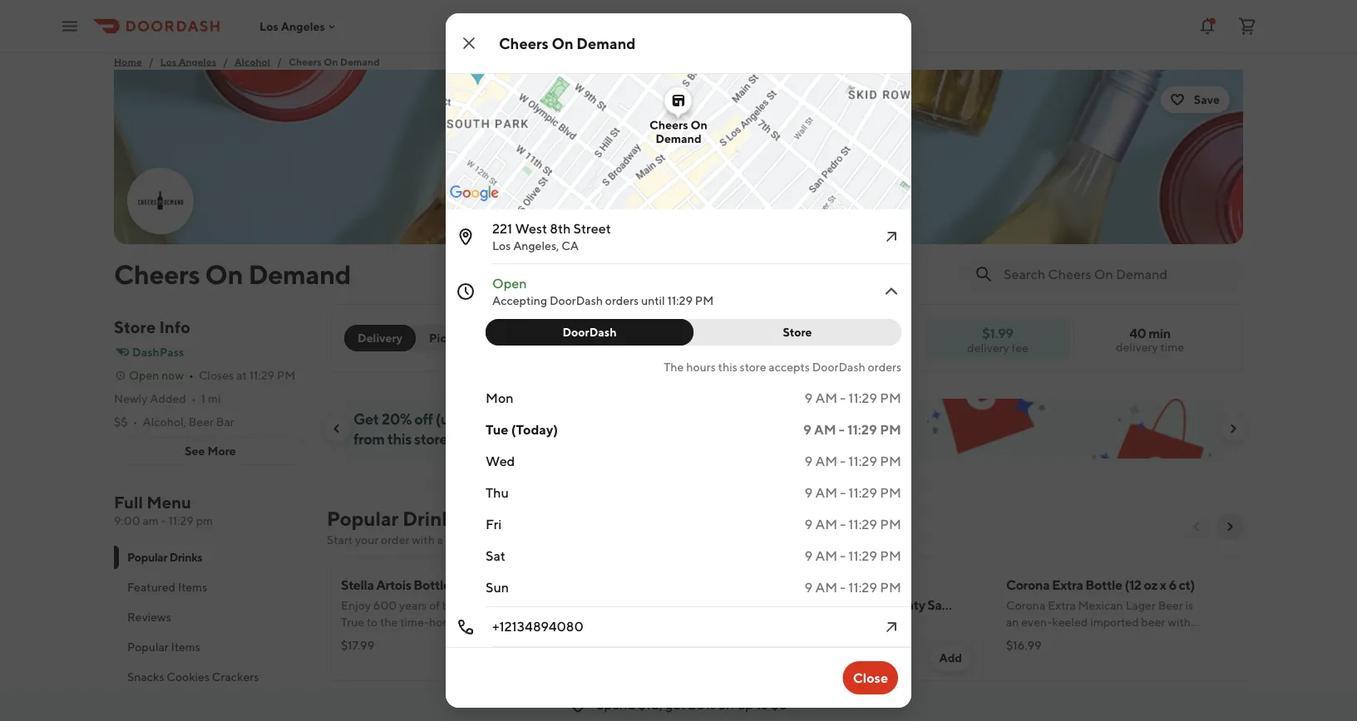 Task type: locate. For each thing, give the bounding box(es) containing it.
pm for tue (today)
[[880, 422, 901, 438]]

$1.99 delivery fee
[[967, 325, 1029, 355]]

40 min delivery time
[[1116, 326, 1184, 354]]

11:29 for mon
[[849, 390, 877, 406]]

am for mon
[[815, 390, 837, 406]]

/ right home on the left top of the page
[[149, 56, 154, 67]]

$15
[[636, 410, 659, 428]]

pm for sun
[[880, 580, 901, 596]]

2 vertical spatial doordash
[[812, 361, 866, 374]]

pm for fri
[[880, 517, 901, 533]]

/ left 'alcohol'
[[223, 56, 228, 67]]

1 horizontal spatial oz
[[1144, 578, 1158, 593]]

hours
[[686, 361, 716, 374]]

2 blanc from the left
[[992, 598, 1025, 613]]

0 horizontal spatial orders
[[605, 294, 639, 308]]

popular inside button
[[127, 641, 169, 654]]

1 vertical spatial popular
[[127, 551, 167, 565]]

off up store.
[[414, 410, 433, 428]]

/ right alcohol link
[[277, 56, 282, 67]]

orders
[[605, 294, 639, 308], [868, 361, 901, 374]]

0 vertical spatial order
[[582, 410, 618, 428]]

0 horizontal spatial angeles
[[179, 56, 216, 67]]

221 west 8th street los angeles, ca
[[492, 221, 611, 253]]

1 horizontal spatial order
[[582, 410, 618, 428]]

sauvignon
[[928, 598, 989, 613]]

1 horizontal spatial open
[[492, 276, 527, 291]]

los angeles link
[[160, 53, 216, 70]]

of
[[620, 410, 634, 428]]

1 vertical spatial •
[[191, 392, 196, 406]]

map region
[[416, 0, 1054, 323]]

1 horizontal spatial orders
[[868, 361, 901, 374]]

alcohol
[[235, 56, 270, 67]]

1 horizontal spatial off
[[718, 697, 735, 713]]

ct) right (12
[[1179, 578, 1195, 593]]

0 horizontal spatial order
[[381, 533, 409, 547]]

popular inside popular drinks start your order with a drink
[[327, 507, 399, 531]]

mon
[[486, 390, 513, 406]]

1 oz from the left
[[469, 578, 483, 593]]

cookies
[[167, 671, 210, 684]]

11:29 for wed
[[849, 454, 877, 469]]

delivery left time
[[1116, 341, 1158, 354]]

spend $15, get 20% off up to $5
[[596, 697, 787, 713]]

off inside get 20% off (up to $5) on your first order of $15 or more from this store.
[[414, 410, 433, 428]]

your inside popular drinks start your order with a drink
[[355, 533, 379, 547]]

DoorDash button
[[486, 319, 694, 346]]

1 vertical spatial off
[[718, 697, 735, 713]]

drinks
[[403, 507, 462, 531], [169, 551, 202, 565]]

bottle up '13.8%'
[[1086, 578, 1122, 593]]

9 am - 11:29 pm for sun
[[805, 580, 901, 596]]

1 vertical spatial open
[[129, 369, 159, 383]]

cheers
[[499, 34, 549, 52], [288, 56, 322, 67], [650, 118, 688, 132], [650, 118, 688, 132], [114, 259, 200, 290]]

delivery left fee
[[967, 341, 1009, 355]]

• right now
[[189, 369, 194, 383]]

next button of carousel image
[[1227, 422, 1240, 436]]

1 horizontal spatial /
[[223, 56, 228, 67]]

1 vertical spatial drinks
[[169, 551, 202, 565]]

1 horizontal spatial drinks
[[403, 507, 462, 531]]

open for open accepting doordash orders until 11:29 pm
[[492, 276, 527, 291]]

drinks for popular drinks start your order with a drink
[[403, 507, 462, 531]]

items
[[178, 581, 207, 595], [171, 641, 200, 654]]

9 am - 11:29 pm for mon
[[805, 390, 901, 406]]

drinks up a
[[403, 507, 462, 531]]

open menu image
[[60, 16, 80, 36]]

0 horizontal spatial to
[[461, 410, 474, 428]]

popular drinks heading
[[327, 506, 462, 532]]

2 vertical spatial los
[[492, 239, 511, 253]]

0 horizontal spatial your
[[355, 533, 379, 547]]

drinks up featured items
[[169, 551, 202, 565]]

1 horizontal spatial to
[[756, 697, 769, 713]]

bottle for extra
[[1086, 578, 1122, 593]]

your inside get 20% off (up to $5) on your first order of $15 or more from this store.
[[522, 410, 551, 428]]

x right (12
[[1160, 578, 1166, 593]]

1 vertical spatial order
[[381, 533, 409, 547]]

2 x from the left
[[1160, 578, 1166, 593]]

9 for wed
[[805, 454, 813, 469]]

store.
[[414, 430, 451, 448]]

your right start
[[355, 533, 379, 547]]

ct) down sat
[[505, 578, 521, 593]]

0 horizontal spatial open
[[129, 369, 159, 383]]

1 horizontal spatial los
[[259, 19, 278, 33]]

delivery inside $1.99 delivery fee
[[967, 341, 1009, 355]]

1 horizontal spatial store
[[783, 326, 812, 339]]

doordash down open accepting doordash orders until 11:29 pm
[[562, 326, 617, 339]]

11:29 for tue (today)
[[847, 422, 877, 438]]

newly
[[114, 392, 148, 406]]

0 vertical spatial 20%
[[382, 410, 412, 428]]

2 vertical spatial popular
[[127, 641, 169, 654]]

0 vertical spatial click item image
[[882, 227, 901, 247]]

info
[[159, 318, 190, 337]]

am for sat
[[815, 548, 837, 564]]

pm for sat
[[880, 548, 901, 564]]

off
[[414, 410, 433, 428], [718, 697, 735, 713]]

alcohol,
[[143, 415, 186, 429]]

county
[[881, 598, 925, 613]]

0 vertical spatial orders
[[605, 294, 639, 308]]

• right $$
[[133, 415, 138, 429]]

drinks inside popular drinks start your order with a drink
[[403, 507, 462, 531]]

1 vertical spatial 20%
[[688, 697, 715, 713]]

corona extra bottle (12 oz x 6 ct)
[[1006, 578, 1195, 593]]

1 vertical spatial los
[[160, 56, 176, 67]]

9 am - 11:29 pm for tue (today)
[[803, 422, 901, 438]]

$1.99
[[982, 325, 1013, 341]]

street
[[573, 221, 611, 237]]

0 horizontal spatial delivery
[[967, 341, 1009, 355]]

1 vertical spatial items
[[171, 641, 200, 654]]

cheers on demand image
[[114, 70, 1243, 244], [129, 170, 192, 233]]

popular for popular drinks start your order with a drink
[[327, 507, 399, 531]]

featured
[[127, 581, 176, 595]]

1 horizontal spatial x
[[1160, 578, 1166, 593]]

fee
[[1012, 341, 1029, 355]]

0 vertical spatial open
[[492, 276, 527, 291]]

to right (up
[[461, 410, 474, 428]]

open
[[492, 276, 527, 291], [129, 369, 159, 383]]

this right from at bottom
[[387, 430, 412, 448]]

oz right (12
[[1144, 578, 1158, 593]]

1 click item image from the top
[[882, 227, 901, 247]]

on
[[502, 410, 519, 428]]

2 bottle from the left
[[1086, 578, 1122, 593]]

1 / from the left
[[149, 56, 154, 67]]

- for wed
[[840, 454, 846, 469]]

9 for fri
[[805, 517, 813, 533]]

this
[[718, 361, 737, 374], [387, 430, 412, 448]]

store up dashpass
[[114, 318, 156, 337]]

- for sun
[[840, 580, 846, 596]]

0 vertical spatial this
[[718, 361, 737, 374]]

1 vertical spatial this
[[387, 430, 412, 448]]

2 6 from the left
[[1169, 578, 1177, 593]]

click item image for street
[[882, 227, 901, 247]]

11:29
[[667, 294, 693, 308], [249, 369, 275, 383], [849, 390, 877, 406], [847, 422, 877, 438], [849, 454, 877, 469], [849, 485, 877, 501], [168, 514, 194, 528], [849, 517, 877, 533], [849, 548, 877, 564], [849, 580, 877, 596]]

mi
[[208, 392, 221, 406]]

sat
[[486, 548, 506, 564]]

1 vertical spatial orders
[[868, 361, 901, 374]]

popular up start
[[327, 507, 399, 531]]

- inside full menu 9:00 am - 11:29 pm
[[161, 514, 166, 528]]

1 horizontal spatial 6
[[1169, 578, 1177, 593]]

0 vertical spatial drinks
[[403, 507, 462, 531]]

1 bottle from the left
[[414, 578, 450, 593]]

11:29 for thu
[[849, 485, 877, 501]]

heading
[[327, 715, 466, 722]]

sonoma
[[831, 598, 879, 613]]

2 oz from the left
[[1144, 578, 1158, 593]]

oz right (11 at the bottom of the page
[[469, 578, 483, 593]]

pm inside open accepting doordash orders until 11:29 pm
[[695, 294, 714, 308]]

to inside get 20% off (up to $5) on your first order of $15 or more from this store.
[[461, 410, 474, 428]]

Store button
[[684, 319, 901, 346]]

snacks cookies crackers
[[127, 671, 259, 684]]

open up accepting
[[492, 276, 527, 291]]

1 vertical spatial your
[[355, 533, 379, 547]]

stella
[[341, 578, 374, 593]]

2 horizontal spatial /
[[277, 56, 282, 67]]

your right on
[[522, 410, 551, 428]]

1 horizontal spatial bottle
[[1086, 578, 1122, 593]]

1 horizontal spatial blanc
[[992, 598, 1025, 613]]

0 horizontal spatial bottle
[[414, 578, 450, 593]]

blanc
[[796, 598, 829, 613], [992, 598, 1025, 613]]

pickup
[[429, 331, 467, 345]]

demand
[[577, 34, 636, 52], [340, 56, 380, 67], [656, 132, 702, 146], [656, 132, 702, 146], [248, 259, 351, 290]]

11:29 for fri
[[849, 517, 877, 533]]

am
[[815, 390, 837, 406], [814, 422, 836, 438], [815, 454, 837, 469], [815, 485, 837, 501], [815, 517, 837, 533], [815, 548, 837, 564], [815, 580, 837, 596]]

thu
[[486, 485, 509, 501]]

open for open now
[[129, 369, 159, 383]]

0 horizontal spatial oz
[[469, 578, 483, 593]]

oz for (11
[[469, 578, 483, 593]]

pm
[[196, 514, 213, 528]]

popular drinks start your order with a drink
[[327, 507, 473, 547]]

• left 1
[[191, 392, 196, 406]]

1 horizontal spatial ct)
[[1179, 578, 1195, 593]]

0 vertical spatial popular
[[327, 507, 399, 531]]

Delivery radio
[[344, 325, 416, 352]]

1 x from the left
[[486, 578, 492, 593]]

2 ct) from the left
[[1179, 578, 1195, 593]]

2 click item image from the top
[[882, 282, 901, 302]]

0 vertical spatial items
[[178, 581, 207, 595]]

1 6 from the left
[[494, 578, 502, 593]]

ct) for corona extra bottle (12 oz x 6 ct)
[[1179, 578, 1195, 593]]

0 vertical spatial your
[[522, 410, 551, 428]]

angeles up home / los angeles / alcohol / cheers on demand
[[281, 19, 325, 33]]

2 vertical spatial click item image
[[882, 618, 901, 638]]

los up 'alcohol'
[[259, 19, 278, 33]]

the
[[664, 361, 684, 374]]

open up newly
[[129, 369, 159, 383]]

order left of
[[582, 410, 618, 428]]

blanc right fume
[[796, 598, 829, 613]]

0 horizontal spatial off
[[414, 410, 433, 428]]

0 horizontal spatial this
[[387, 430, 412, 448]]

order down popular drinks 'heading'
[[381, 533, 409, 547]]

-
[[840, 390, 846, 406], [839, 422, 845, 438], [840, 454, 846, 469], [840, 485, 846, 501], [161, 514, 166, 528], [840, 517, 846, 533], [840, 548, 846, 564], [840, 580, 846, 596]]

11:29 for sun
[[849, 580, 877, 596]]

items up cookies
[[171, 641, 200, 654]]

1 vertical spatial doordash
[[562, 326, 617, 339]]

popular up "featured"
[[127, 551, 167, 565]]

click item image
[[882, 227, 901, 247], [882, 282, 901, 302], [882, 618, 901, 638]]

oz
[[469, 578, 483, 593], [1144, 578, 1158, 593]]

this left store in the right of the page
[[718, 361, 737, 374]]

9 am - 11:29 pm for thu
[[805, 485, 901, 501]]

x right (11 at the bottom of the page
[[486, 578, 492, 593]]

off left up
[[718, 697, 735, 713]]

8th
[[550, 221, 571, 237]]

closes
[[199, 369, 234, 383]]

1 horizontal spatial angeles
[[281, 19, 325, 33]]

0 horizontal spatial ct)
[[505, 578, 521, 593]]

doordash right accepts
[[812, 361, 866, 374]]

delivery
[[1116, 341, 1158, 354], [967, 341, 1009, 355]]

am for thu
[[815, 485, 837, 501]]

soups button
[[114, 693, 307, 722]]

0 vertical spatial to
[[461, 410, 474, 428]]

store up accepts
[[783, 326, 812, 339]]

9 for sat
[[805, 548, 813, 564]]

store info
[[114, 318, 190, 337]]

more
[[207, 444, 236, 458]]

0 horizontal spatial 6
[[494, 578, 502, 593]]

1 horizontal spatial this
[[718, 361, 737, 374]]

featured items
[[127, 581, 207, 595]]

0 vertical spatial angeles
[[281, 19, 325, 33]]

6 down sat
[[494, 578, 502, 593]]

0 items, open order cart image
[[1237, 16, 1257, 36]]

3 / from the left
[[277, 56, 282, 67]]

store inside store button
[[783, 326, 812, 339]]

0 vertical spatial doordash
[[550, 294, 603, 308]]

cheers on demand
[[499, 34, 636, 52], [650, 118, 708, 146], [650, 118, 708, 146], [114, 259, 351, 290]]

bottle
[[414, 578, 450, 593], [1086, 578, 1122, 593]]

add
[[939, 652, 962, 665]]

1 ct) from the left
[[505, 578, 521, 593]]

9 am - 11:29 pm
[[805, 390, 901, 406], [803, 422, 901, 438], [805, 454, 901, 469], [805, 485, 901, 501], [805, 517, 901, 533], [805, 548, 901, 564], [805, 580, 901, 596]]

0 horizontal spatial /
[[149, 56, 154, 67]]

add button
[[929, 645, 972, 672]]

Pickup radio
[[406, 325, 480, 352]]

west
[[515, 221, 547, 237]]

until
[[641, 294, 665, 308]]

9 am - 11:29 pm for sat
[[805, 548, 901, 564]]

0 vertical spatial off
[[414, 410, 433, 428]]

0 horizontal spatial x
[[486, 578, 492, 593]]

1 horizontal spatial delivery
[[1116, 341, 1158, 354]]

items up reviews button
[[178, 581, 207, 595]]

2 horizontal spatial los
[[492, 239, 511, 253]]

this inside get 20% off (up to $5) on your first order of $15 or more from this store.
[[387, 430, 412, 448]]

0 horizontal spatial 20%
[[382, 410, 412, 428]]

blanc left |
[[992, 598, 1025, 613]]

los right home on the left top of the page
[[160, 56, 176, 67]]

popular for popular drinks
[[127, 551, 167, 565]]

reviews
[[127, 611, 171, 625]]

popular items
[[127, 641, 200, 654]]

1 horizontal spatial your
[[522, 410, 551, 428]]

bottle left (11 at the bottom of the page
[[414, 578, 450, 593]]

0 horizontal spatial drinks
[[169, 551, 202, 565]]

los down 221
[[492, 239, 511, 253]]

newly added • 1 mi
[[114, 392, 221, 406]]

this inside cheers on demand dialog
[[718, 361, 737, 374]]

0 horizontal spatial blanc
[[796, 598, 829, 613]]

to right up
[[756, 697, 769, 713]]

order
[[541, 331, 573, 345]]

see more
[[185, 444, 236, 458]]

6 right (12
[[1169, 578, 1177, 593]]

close cheers on demand image
[[459, 33, 479, 53]]

angeles left 'alcohol'
[[179, 56, 216, 67]]

- for fri
[[840, 517, 846, 533]]

order inside popular drinks start your order with a drink
[[381, 533, 409, 547]]

get
[[353, 410, 379, 428]]

popular down reviews
[[127, 641, 169, 654]]

1 vertical spatial click item image
[[882, 282, 901, 302]]

doordash up doordash button
[[550, 294, 603, 308]]

9
[[805, 390, 813, 406], [803, 422, 811, 438], [805, 454, 813, 469], [805, 485, 813, 501], [805, 517, 813, 533], [805, 548, 813, 564], [805, 580, 813, 596]]

open inside open accepting doordash orders until 11:29 pm
[[492, 276, 527, 291]]

0 horizontal spatial store
[[114, 318, 156, 337]]



Task type: describe. For each thing, give the bounding box(es) containing it.
order methods option group
[[344, 325, 480, 352]]

$17.99
[[341, 639, 374, 653]]

see more button
[[115, 438, 306, 465]]

$5
[[771, 697, 787, 713]]

accepting
[[492, 294, 547, 308]]

beer
[[189, 415, 214, 429]]

alcohol link
[[235, 53, 270, 70]]

6 for corona extra bottle (12 oz x 6 ct)
[[1169, 578, 1177, 593]]

from
[[353, 430, 385, 448]]

drinks for popular drinks
[[169, 551, 202, 565]]

9 for thu
[[805, 485, 813, 501]]

or
[[662, 410, 676, 428]]

ct) for stella artois bottle (11 oz x 6 ct)
[[505, 578, 521, 593]]

open accepting doordash orders until 11:29 pm
[[492, 276, 714, 308]]

9 for mon
[[805, 390, 813, 406]]

min
[[1149, 326, 1171, 341]]

items for featured items
[[178, 581, 207, 595]]

- for thu
[[840, 485, 846, 501]]

order inside get 20% off (up to $5) on your first order of $15 or more from this store.
[[582, 410, 618, 428]]

store for store
[[783, 326, 812, 339]]

6 for stella artois bottle (11 oz x 6 ct)
[[494, 578, 502, 593]]

home / los angeles / alcohol / cheers on demand
[[114, 56, 380, 67]]

(12
[[1125, 578, 1142, 593]]

get
[[665, 697, 686, 713]]

more
[[678, 410, 713, 428]]

bar
[[216, 415, 234, 429]]

am for tue (today)
[[814, 422, 836, 438]]

221
[[492, 221, 512, 237]]

save
[[1194, 93, 1220, 106]]

popular for popular items
[[127, 641, 169, 654]]

full menu 9:00 am - 11:29 pm
[[114, 493, 213, 528]]

x for (12
[[1160, 578, 1166, 593]]

40
[[1129, 326, 1146, 341]]

0 horizontal spatial los
[[160, 56, 176, 67]]

see
[[185, 444, 205, 458]]

snacks
[[127, 671, 164, 684]]

soups
[[127, 701, 160, 714]]

doordash inside open accepting doordash orders until 11:29 pm
[[550, 294, 603, 308]]

home
[[114, 56, 142, 67]]

cheers on demand dialog
[[416, 0, 1054, 709]]

1 horizontal spatial 20%
[[688, 697, 715, 713]]

11:29 for sat
[[849, 548, 877, 564]]

1
[[201, 392, 206, 406]]

close
[[853, 671, 888, 686]]

powered by google image
[[450, 185, 499, 202]]

featured items button
[[114, 573, 307, 603]]

close button
[[843, 662, 898, 695]]

x for (11
[[486, 578, 492, 593]]

13.8%
[[1078, 598, 1111, 613]]

group order button
[[493, 325, 583, 352]]

- for tue (today)
[[839, 422, 845, 438]]

+12134894080
[[492, 619, 584, 635]]

3 click item image from the top
[[882, 618, 901, 638]]

$15,
[[638, 697, 663, 713]]

home link
[[114, 53, 142, 70]]

previous button of carousel image
[[1190, 521, 1203, 534]]

2 / from the left
[[223, 56, 228, 67]]

- for sat
[[840, 548, 846, 564]]

9 for sun
[[805, 580, 813, 596]]

accepts
[[769, 361, 810, 374]]

am for wed
[[815, 454, 837, 469]]

crackers
[[212, 671, 259, 684]]

next button of carousel image
[[1223, 521, 1237, 534]]

(up
[[436, 410, 458, 428]]

$$ • alcohol, beer bar
[[114, 415, 234, 429]]

save button
[[1161, 86, 1230, 113]]

click item image for orders
[[882, 282, 901, 302]]

carano
[[714, 598, 757, 613]]

delivery inside 40 min delivery time
[[1116, 341, 1158, 354]]

pm for thu
[[880, 485, 901, 501]]

bottle for artois
[[414, 578, 450, 593]]

|
[[1027, 598, 1032, 613]]

previous button of carousel image
[[330, 422, 343, 436]]

los angeles button
[[259, 19, 338, 33]]

am
[[143, 514, 159, 528]]

the hours this store accepts doordash orders
[[664, 361, 901, 374]]

up
[[738, 697, 753, 713]]

now
[[161, 369, 184, 383]]

group order
[[503, 331, 573, 345]]

store for store info
[[114, 318, 156, 337]]

750ml,
[[1034, 598, 1075, 613]]

los inside 221 west 8th street los angeles, ca
[[492, 239, 511, 253]]

get 20% off (up to $5) on your first order of $15 or more from this store.
[[353, 410, 713, 448]]

reviews button
[[114, 603, 307, 633]]

angeles,
[[513, 239, 559, 253]]

pm for wed
[[880, 454, 901, 469]]

2 vertical spatial •
[[133, 415, 138, 429]]

full
[[114, 493, 143, 513]]

- for mon
[[840, 390, 846, 406]]

popular items button
[[114, 633, 307, 663]]

1 blanc from the left
[[796, 598, 829, 613]]

Item Search search field
[[1004, 265, 1230, 284]]

11:29 inside open accepting doordash orders until 11:29 pm
[[667, 294, 693, 308]]

• closes at 11:29 pm
[[189, 369, 296, 383]]

0 vertical spatial •
[[189, 369, 194, 383]]

menu
[[147, 493, 191, 513]]

hour options option group
[[486, 319, 901, 346]]

spend
[[596, 697, 636, 713]]

(11
[[453, 578, 467, 593]]

9 am - 11:29 pm for wed
[[805, 454, 901, 469]]

tue
[[486, 422, 508, 438]]

orders inside open accepting doordash orders until 11:29 pm
[[605, 294, 639, 308]]

oz for (12
[[1144, 578, 1158, 593]]

am for sun
[[815, 580, 837, 596]]

$16.99
[[1006, 639, 1042, 653]]

11:29 inside full menu 9:00 am - 11:29 pm
[[168, 514, 194, 528]]

stella artois bottle (11 oz x 6 ct)
[[341, 578, 521, 593]]

dashpass
[[132, 346, 184, 359]]

fume
[[759, 598, 793, 613]]

$$
[[114, 415, 128, 429]]

ferrari carano fume blanc sonoma county sauvignon blanc | 750ml, 13.8% abv
[[674, 598, 1135, 613]]

0 vertical spatial los
[[259, 19, 278, 33]]

1 vertical spatial angeles
[[179, 56, 216, 67]]

1 vertical spatial to
[[756, 697, 769, 713]]

first
[[554, 410, 580, 428]]

items for popular items
[[171, 641, 200, 654]]

$5)
[[477, 410, 499, 428]]

store
[[740, 361, 766, 374]]

added
[[150, 392, 186, 406]]

time
[[1160, 341, 1184, 354]]

ca
[[561, 239, 579, 253]]

los angeles
[[259, 19, 325, 33]]

notification bell image
[[1198, 16, 1217, 36]]

popular drinks
[[127, 551, 202, 565]]

doordash inside button
[[562, 326, 617, 339]]

9 am - 11:29 pm for fri
[[805, 517, 901, 533]]

am for fri
[[815, 517, 837, 533]]

20% inside get 20% off (up to $5) on your first order of $15 or more from this store.
[[382, 410, 412, 428]]

fri
[[486, 517, 502, 533]]

9 for tue (today)
[[803, 422, 811, 438]]

pm for mon
[[880, 390, 901, 406]]

group
[[503, 331, 538, 345]]

with
[[412, 533, 435, 547]]



Task type: vqa. For each thing, say whether or not it's contained in the screenshot.
"Order" associated with P
no



